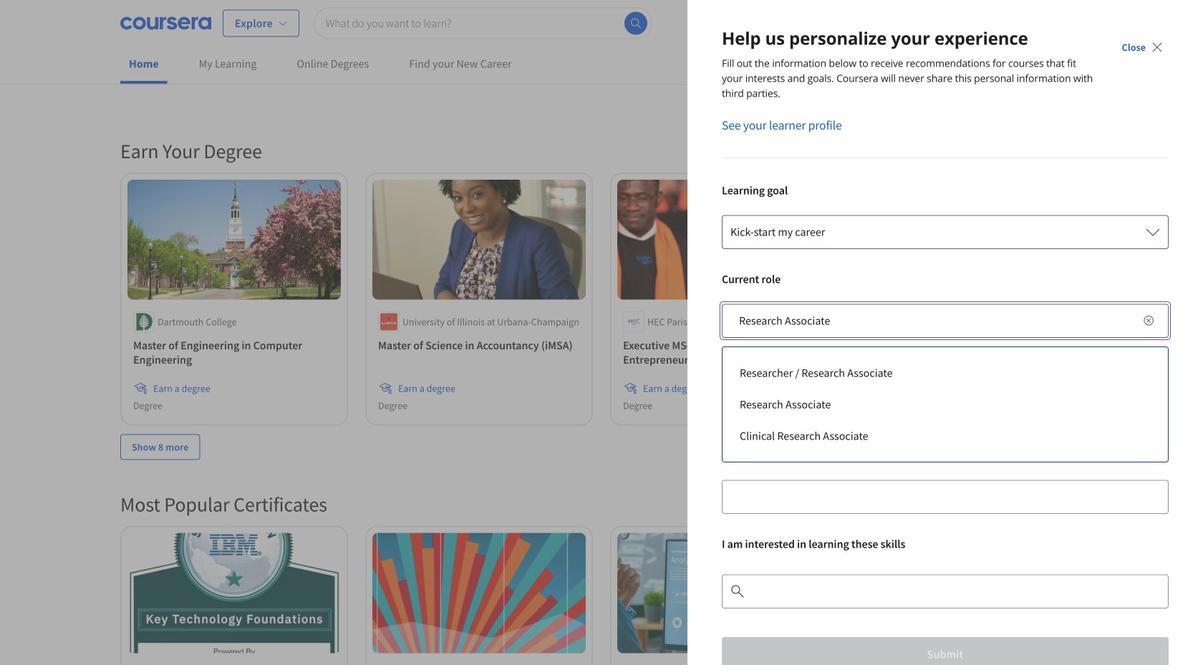 Task type: describe. For each thing, give the bounding box(es) containing it.
most popular certificates collection element
[[112, 469, 1092, 665]]

earn your degree collection element
[[112, 115, 1092, 483]]

help center image
[[1166, 628, 1183, 645]]

coursera image
[[120, 12, 211, 35]]



Task type: vqa. For each thing, say whether or not it's contained in the screenshot.
'menu'
yes



Task type: locate. For each thing, give the bounding box(es) containing it.
None text field
[[745, 574, 1133, 609]]

menu
[[916, 0, 1083, 47]]

clear search image
[[1143, 315, 1155, 327]]

menu item
[[916, 6, 997, 40]]

Desired role text field
[[731, 480, 1133, 514]]

suggestions list box
[[723, 347, 1168, 462]]

Current role text field
[[731, 304, 1133, 338]]

None search field
[[314, 8, 653, 39]]



